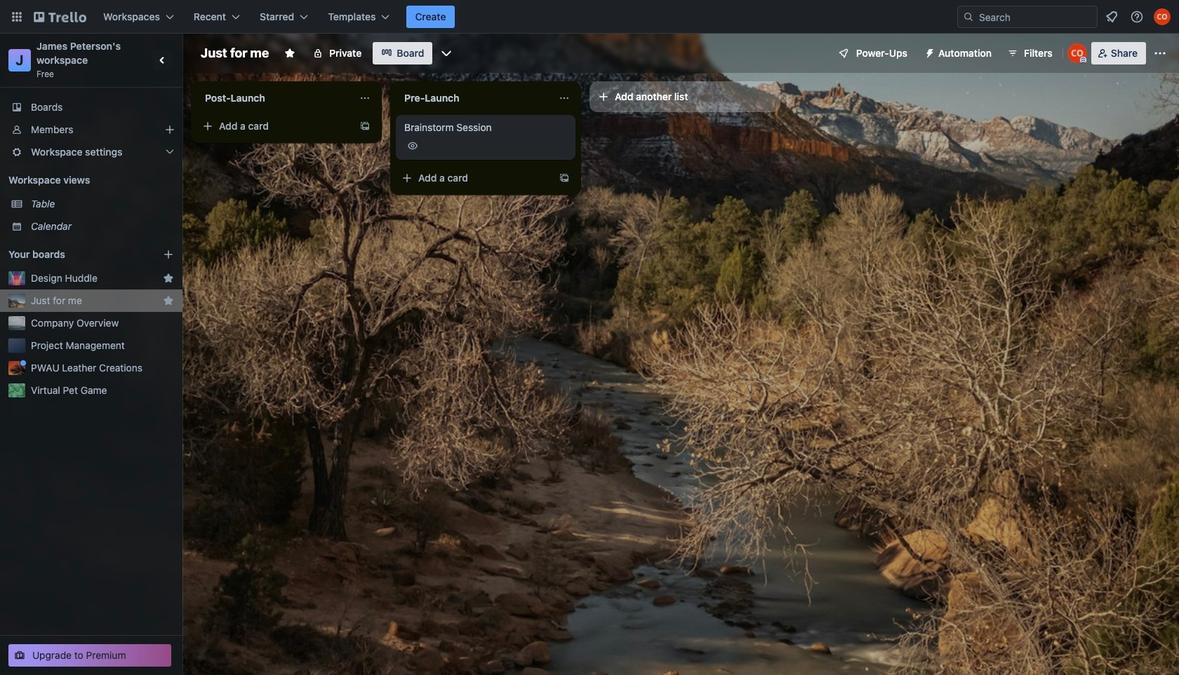 Task type: locate. For each thing, give the bounding box(es) containing it.
None text field
[[197, 87, 354, 109]]

create from template… image
[[359, 121, 371, 132], [559, 173, 570, 184]]

None text field
[[396, 87, 553, 109]]

1 horizontal spatial create from template… image
[[559, 173, 570, 184]]

add board image
[[163, 249, 174, 260]]

sm image
[[919, 42, 938, 62]]

0 horizontal spatial create from template… image
[[359, 121, 371, 132]]

Search field
[[974, 7, 1097, 27]]

0 notifications image
[[1103, 8, 1120, 25]]

workspace navigation collapse icon image
[[153, 51, 173, 70]]

christina overa (christinaovera) image
[[1154, 8, 1171, 25]]

1 vertical spatial starred icon image
[[163, 295, 174, 307]]

1 vertical spatial create from template… image
[[559, 173, 570, 184]]

1 starred icon image from the top
[[163, 273, 174, 284]]

your boards with 6 items element
[[8, 246, 142, 263]]

starred icon image
[[163, 273, 174, 284], [163, 295, 174, 307]]

back to home image
[[34, 6, 86, 28]]

0 vertical spatial starred icon image
[[163, 273, 174, 284]]

this member is an admin of this board. image
[[1080, 57, 1086, 63]]



Task type: vqa. For each thing, say whether or not it's contained in the screenshot.
you
no



Task type: describe. For each thing, give the bounding box(es) containing it.
0 vertical spatial create from template… image
[[359, 121, 371, 132]]

christina overa (christinaovera) image
[[1067, 44, 1087, 63]]

star or unstar board image
[[284, 48, 296, 59]]

search image
[[963, 11, 974, 22]]

show menu image
[[1153, 46, 1167, 60]]

Board name text field
[[194, 42, 276, 65]]

customize views image
[[440, 46, 454, 60]]

2 starred icon image from the top
[[163, 295, 174, 307]]

open information menu image
[[1130, 10, 1144, 24]]

primary element
[[0, 0, 1179, 34]]



